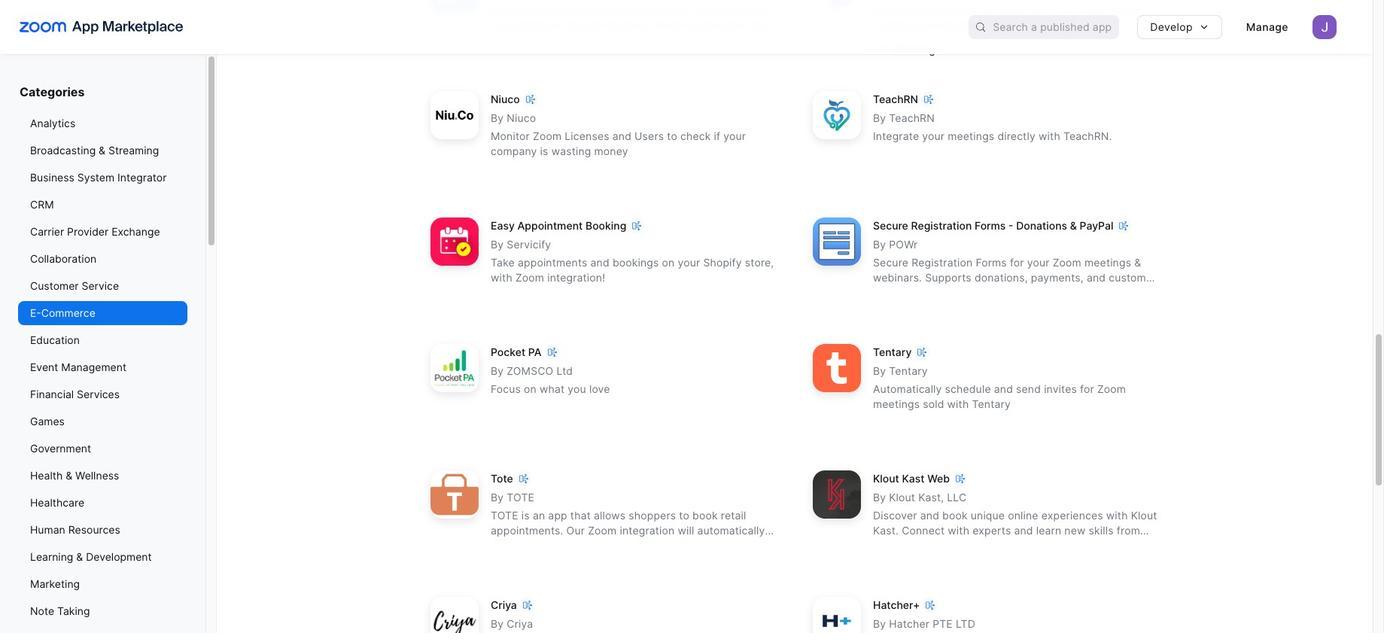 Task type: describe. For each thing, give the bounding box(es) containing it.
to inside by niuco monitor zoom licenses and users to check if your company is wasting money
[[667, 130, 678, 143]]

to inside the by powr secure registration forms for your zoom meetings & webinars. supports donations, payments, and custom autoresponder emails. add to any website!
[[1013, 286, 1023, 299]]

1 vertical spatial criya
[[507, 618, 533, 630]]

marketing
[[30, 578, 80, 590]]

broadcasting
[[30, 144, 96, 157]]

registration inside the by powr secure registration forms for your zoom meetings & webinars. supports donations, payments, and custom autoresponder emails. add to any website!
[[912, 256, 973, 269]]

paytia
[[896, 3, 928, 16]]

skills
[[1089, 524, 1114, 537]]

healthcare link
[[18, 491, 187, 515]]

by criya
[[491, 618, 533, 630]]

collaboration
[[30, 252, 97, 265]]

financial services link
[[18, 383, 187, 407]]

card
[[982, 3, 1004, 16]]

use
[[628, 33, 646, 46]]

business system integrator
[[30, 171, 167, 184]]

your inside the by powr secure registration forms for your zoom meetings & webinars. supports donations, payments, and custom autoresponder emails. add to any website!
[[1028, 256, 1050, 269]]

add
[[491, 539, 510, 552]]

analytics link
[[18, 111, 187, 136]]

business system integrator link
[[18, 166, 187, 190]]

for inside by tentary automatically schedule and send invites for zoom meetings sold with tentary
[[1081, 383, 1095, 396]]

donations,
[[975, 271, 1028, 284]]

zoom inside by tentary automatically schedule and send invites for zoom meetings sold with tentary
[[1098, 383, 1127, 396]]

& inside the by powr secure registration forms for your zoom meetings & webinars. supports donations, payments, and custom autoresponder emails. add to any website!
[[1135, 256, 1142, 269]]

teachrn inside by teachrn integrate your meetings directly with teachrn.
[[890, 112, 935, 124]]

by for by tote tote is an app that allows shoppers to book retail appointments. our zoom integration will automatically add a zoom link to calendar invites.
[[491, 491, 504, 504]]

human
[[30, 523, 65, 536]]

fully
[[747, 18, 768, 31]]

ltd
[[557, 365, 573, 377]]

learning & development link
[[18, 545, 187, 569]]

by niuco monitor zoom licenses and users to check if your company is wasting money
[[491, 112, 746, 158]]

easy appointment booking
[[491, 219, 627, 232]]

commerce
[[41, 306, 95, 319]]

and left easy- at left
[[561, 33, 580, 46]]

meeting
[[873, 18, 915, 31]]

is inside by niuco monitor zoom licenses and users to check if your company is wasting money
[[540, 145, 549, 158]]

accept
[[944, 3, 979, 16]]

0 vertical spatial forms
[[975, 219, 1006, 232]]

for inside accept donations or payments for your zoom meetings and webinars. accept paypal or credit cards with fully customizable and easy-to-use buttons.
[[650, 3, 664, 16]]

collaboration link
[[18, 247, 187, 271]]

1 vertical spatial tote
[[491, 509, 519, 522]]

new
[[1065, 524, 1086, 537]]

ltd
[[956, 618, 976, 630]]

check
[[681, 130, 711, 143]]

pa
[[528, 346, 542, 359]]

integration
[[620, 524, 675, 537]]

monitor
[[491, 130, 530, 143]]

carrier
[[30, 225, 64, 238]]

by for by niuco monitor zoom licenses and users to check if your company is wasting money
[[491, 112, 504, 124]]

by for by hatcher pte ltd
[[873, 618, 886, 630]]

with inside by tentary automatically schedule and send invites for zoom meetings sold with tentary
[[948, 398, 969, 411]]

banner containing develop
[[0, 0, 1373, 54]]

a
[[513, 539, 519, 552]]

store,
[[745, 256, 774, 269]]

secure registration forms - donations & paypal
[[873, 219, 1114, 232]]

to up will
[[679, 509, 690, 522]]

if
[[714, 130, 721, 143]]

service
[[82, 279, 119, 292]]

paypal inside accept donations or payments for your zoom meetings and webinars. accept paypal or credit cards with fully customizable and easy-to-use buttons.
[[604, 18, 638, 31]]

0 vertical spatial niuco
[[491, 93, 520, 106]]

zoom inside accept donations or payments for your zoom meetings and webinars. accept paypal or credit cards with fully customizable and easy-to-use buttons.
[[692, 3, 721, 16]]

tote
[[491, 472, 513, 485]]

1 vertical spatial tentary
[[890, 365, 928, 377]]

home.
[[975, 539, 1007, 552]]

and inside the by powr secure registration forms for your zoom meetings & webinars. supports donations, payments, and custom autoresponder emails. add to any website!
[[1087, 271, 1106, 284]]

manage
[[1247, 20, 1289, 33]]

note
[[30, 605, 54, 617]]

carrier provider exchange link
[[18, 220, 187, 244]]

government link
[[18, 437, 187, 461]]

e-commerce
[[30, 306, 95, 319]]

connect
[[902, 524, 945, 537]]

donations
[[530, 3, 580, 16]]

custom
[[1109, 271, 1147, 284]]

develop button
[[1138, 15, 1223, 39]]

by teachrn integrate your meetings directly with teachrn.
[[873, 112, 1113, 143]]

pocket pa
[[491, 346, 542, 359]]

by for by servicify take appointments and bookings on your shopify store, with zoom integration!
[[491, 238, 504, 251]]

use paytia to accept card payments from your zoom meeting participants
[[873, 3, 1141, 31]]

zoom inside by servicify take appointments and bookings on your shopify store, with zoom integration!
[[516, 271, 545, 284]]

shopify
[[704, 256, 742, 269]]

any
[[1027, 286, 1045, 299]]

for inside the by powr secure registration forms for your zoom meetings & webinars. supports donations, payments, and custom autoresponder emails. add to any website!
[[1010, 256, 1025, 269]]

Search text field
[[993, 16, 1120, 38]]

0 vertical spatial criya
[[491, 599, 517, 612]]

accept donations or payments for your zoom meetings and webinars. accept paypal or credit cards with fully customizable and easy-to-use buttons.
[[491, 3, 771, 46]]

appointments
[[518, 256, 588, 269]]

by for by powr secure registration forms for your zoom meetings & webinars. supports donations, payments, and custom autoresponder emails. add to any website!
[[873, 238, 886, 251]]

that
[[571, 509, 591, 522]]

your inside accept donations or payments for your zoom meetings and webinars. accept paypal or credit cards with fully customizable and easy-to-use buttons.
[[667, 3, 689, 16]]

zoom down the appointments.
[[523, 539, 551, 552]]

an
[[533, 509, 545, 522]]

note taking link
[[18, 599, 187, 623]]

analytics
[[30, 117, 75, 130]]

credit
[[655, 18, 686, 31]]

taking
[[57, 605, 90, 617]]

supports
[[926, 271, 972, 284]]

1 horizontal spatial paypal
[[1080, 219, 1114, 232]]

by klout kast, llc discover and book unique online experiences with klout kast. connect with experts and learn new skills from the comfort of your home.
[[873, 491, 1158, 552]]

your inside by klout kast, llc discover and book unique online experiences with klout kast. connect with experts and learn new skills from the comfort of your home.
[[950, 539, 972, 552]]

education
[[30, 334, 80, 346]]

zoom inside the by powr secure registration forms for your zoom meetings & webinars. supports donations, payments, and custom autoresponder emails. add to any website!
[[1053, 256, 1082, 269]]

discover
[[873, 509, 918, 522]]

take
[[491, 256, 515, 269]]

webinars. inside accept donations or payments for your zoom meetings and webinars. accept paypal or credit cards with fully customizable and easy-to-use buttons.
[[513, 18, 562, 31]]

0 horizontal spatial or
[[583, 3, 594, 16]]

bookings
[[613, 256, 659, 269]]

and inside by servicify take appointments and bookings on your shopify store, with zoom integration!
[[591, 256, 610, 269]]

resources
[[68, 523, 120, 536]]

servicify
[[507, 238, 551, 251]]

send
[[1017, 383, 1041, 396]]

crm link
[[18, 193, 187, 217]]



Task type: vqa. For each thing, say whether or not it's contained in the screenshot.


Task type: locate. For each thing, give the bounding box(es) containing it.
powr
[[890, 238, 918, 251]]

forms
[[975, 219, 1006, 232], [976, 256, 1007, 269]]

1 vertical spatial for
[[1010, 256, 1025, 269]]

2 vertical spatial for
[[1081, 383, 1095, 396]]

by for by tentary automatically schedule and send invites for zoom meetings sold with tentary
[[873, 365, 886, 377]]

from
[[1060, 3, 1084, 16], [1117, 524, 1141, 537]]

0 vertical spatial is
[[540, 145, 549, 158]]

from up search text box on the top of the page
[[1060, 3, 1084, 16]]

donations
[[1017, 219, 1068, 232]]

book up will
[[693, 509, 718, 522]]

education link
[[18, 328, 187, 352]]

learning
[[30, 550, 73, 563]]

by powr secure registration forms for your zoom meetings & webinars. supports donations, payments, and custom autoresponder emails. add to any website!
[[873, 238, 1147, 299]]

by hatcher pte ltd
[[873, 618, 976, 630]]

& down analytics link
[[99, 144, 105, 157]]

crm
[[30, 198, 54, 211]]

or up "use"
[[641, 18, 652, 31]]

payments up search text box on the top of the page
[[1008, 3, 1057, 16]]

payments inside accept donations or payments for your zoom meetings and webinars. accept paypal or credit cards with fully customizable and easy-to-use buttons.
[[597, 3, 647, 16]]

learning & development
[[30, 550, 152, 563]]

and up connect
[[921, 509, 940, 522]]

on inside by zomsco ltd focus on what you love
[[524, 383, 537, 396]]

0 vertical spatial paypal
[[604, 18, 638, 31]]

0 horizontal spatial from
[[1060, 3, 1084, 16]]

healthcare
[[30, 496, 84, 509]]

0 horizontal spatial for
[[650, 3, 664, 16]]

meetings inside by tentary automatically schedule and send invites for zoom meetings sold with tentary
[[873, 398, 920, 411]]

of
[[936, 539, 947, 552]]

webinars. up autoresponder
[[873, 271, 922, 284]]

0 vertical spatial or
[[583, 3, 594, 16]]

to inside use paytia to accept card payments from your zoom meeting participants
[[931, 3, 941, 16]]

2 vertical spatial klout
[[1132, 509, 1158, 522]]

you
[[568, 383, 586, 396]]

0 vertical spatial webinars.
[[513, 18, 562, 31]]

tote up an
[[507, 491, 535, 504]]

teachrn.
[[1064, 130, 1113, 143]]

zoom inside use paytia to accept card payments from your zoom meeting participants
[[1112, 3, 1141, 16]]

2 secure from the top
[[873, 256, 909, 269]]

1 vertical spatial teachrn
[[890, 112, 935, 124]]

teachrn
[[873, 93, 919, 106], [890, 112, 935, 124]]

paypal up to-
[[604, 18, 638, 31]]

webinars. up customizable
[[513, 18, 562, 31]]

webinars. inside the by powr secure registration forms for your zoom meetings & webinars. supports donations, payments, and custom autoresponder emails. add to any website!
[[873, 271, 922, 284]]

1 payments from the left
[[597, 3, 647, 16]]

zoom up wasting
[[533, 130, 562, 143]]

2 book from the left
[[943, 509, 968, 522]]

1 book from the left
[[693, 509, 718, 522]]

by inside by servicify take appointments and bookings on your shopify store, with zoom integration!
[[491, 238, 504, 251]]

your inside use paytia to accept card payments from your zoom meeting participants
[[1087, 3, 1109, 16]]

hatcher+
[[873, 599, 920, 612]]

search a published app element
[[969, 15, 1120, 39]]

to up 'participants'
[[931, 3, 941, 16]]

on inside by servicify take appointments and bookings on your shopify store, with zoom integration!
[[662, 256, 675, 269]]

& for wellness
[[66, 469, 72, 482]]

1 horizontal spatial or
[[641, 18, 652, 31]]

0 vertical spatial from
[[1060, 3, 1084, 16]]

with down llc
[[948, 524, 970, 537]]

online
[[1008, 509, 1039, 522]]

1 horizontal spatial book
[[943, 509, 968, 522]]

and down online
[[1015, 524, 1034, 537]]

with inside accept donations or payments for your zoom meetings and webinars. accept paypal or credit cards with fully customizable and easy-to-use buttons.
[[722, 18, 744, 31]]

zoom down allows
[[588, 524, 617, 537]]

customer
[[30, 279, 79, 292]]

and up customizable
[[491, 18, 510, 31]]

zoom up payments,
[[1053, 256, 1082, 269]]

zoom up search text box on the top of the page
[[1112, 3, 1141, 16]]

1 vertical spatial klout
[[890, 491, 916, 504]]

by inside by klout kast, llc discover and book unique online experiences with klout kast. connect with experts and learn new skills from the comfort of your home.
[[873, 491, 886, 504]]

your right if
[[724, 130, 746, 143]]

by servicify take appointments and bookings on your shopify store, with zoom integration!
[[491, 238, 774, 284]]

your left shopify at the top
[[678, 256, 701, 269]]

-
[[1009, 219, 1014, 232]]

licenses
[[565, 130, 610, 143]]

with left the fully
[[722, 18, 744, 31]]

1 secure from the top
[[873, 219, 909, 232]]

and inside by niuco monitor zoom licenses and users to check if your company is wasting money
[[613, 130, 632, 143]]

zoom inside by niuco monitor zoom licenses and users to check if your company is wasting money
[[533, 130, 562, 143]]

forms left -
[[975, 219, 1006, 232]]

secure up powr
[[873, 219, 909, 232]]

will
[[678, 524, 695, 537]]

web
[[928, 472, 950, 485]]

and
[[491, 18, 510, 31], [561, 33, 580, 46], [613, 130, 632, 143], [591, 256, 610, 269], [1087, 271, 1106, 284], [995, 383, 1014, 396], [921, 509, 940, 522], [1015, 524, 1034, 537]]

human resources
[[30, 523, 120, 536]]

hatcher
[[890, 618, 930, 630]]

accept up easy- at left
[[565, 18, 601, 31]]

1 vertical spatial accept
[[565, 18, 601, 31]]

to left any
[[1013, 286, 1023, 299]]

customizable
[[491, 33, 558, 46]]

0 vertical spatial registration
[[912, 219, 972, 232]]

manage button
[[1235, 15, 1301, 39]]

allows
[[594, 509, 626, 522]]

2 vertical spatial tentary
[[972, 398, 1011, 411]]

your right of
[[950, 539, 972, 552]]

llc
[[948, 491, 967, 504]]

development
[[86, 550, 152, 563]]

accept up customizable
[[491, 3, 527, 16]]

0 horizontal spatial book
[[693, 509, 718, 522]]

paypal right donations
[[1080, 219, 1114, 232]]

1 vertical spatial or
[[641, 18, 652, 31]]

with down schedule
[[948, 398, 969, 411]]

1 horizontal spatial from
[[1117, 524, 1141, 537]]

your up payments,
[[1028, 256, 1050, 269]]

1 vertical spatial niuco
[[507, 112, 536, 124]]

by tentary automatically schedule and send invites for zoom meetings sold with tentary
[[873, 365, 1127, 411]]

sold
[[923, 398, 945, 411]]

& right health
[[66, 469, 72, 482]]

and left custom
[[1087, 271, 1106, 284]]

klout
[[873, 472, 900, 485], [890, 491, 916, 504], [1132, 509, 1158, 522]]

1 vertical spatial webinars.
[[873, 271, 922, 284]]

0 vertical spatial tote
[[507, 491, 535, 504]]

health & wellness link
[[18, 464, 187, 488]]

payments inside use paytia to accept card payments from your zoom meeting participants
[[1008, 3, 1057, 16]]

paypal
[[604, 18, 638, 31], [1080, 219, 1114, 232]]

automatically
[[873, 383, 942, 396]]

event management
[[30, 361, 127, 373]]

your inside by servicify take appointments and bookings on your shopify store, with zoom integration!
[[678, 256, 701, 269]]

payments up to-
[[597, 3, 647, 16]]

buttons.
[[649, 33, 691, 46]]

by inside by zomsco ltd focus on what you love
[[491, 365, 504, 377]]

1 vertical spatial from
[[1117, 524, 1141, 537]]

and up 'integration!' at the top left of page
[[591, 256, 610, 269]]

your up search text box on the top of the page
[[1087, 3, 1109, 16]]

automatically
[[698, 524, 765, 537]]

1 vertical spatial registration
[[912, 256, 973, 269]]

to down our
[[575, 539, 585, 552]]

participants
[[918, 18, 978, 31]]

users
[[635, 130, 664, 143]]

0 vertical spatial accept
[[491, 3, 527, 16]]

what
[[540, 383, 565, 396]]

experiences
[[1042, 509, 1104, 522]]

1 horizontal spatial payments
[[1008, 3, 1057, 16]]

0 vertical spatial for
[[650, 3, 664, 16]]

klout up discover
[[890, 491, 916, 504]]

by for by criya
[[491, 618, 504, 630]]

0 horizontal spatial webinars.
[[513, 18, 562, 31]]

is inside by tote tote is an app that allows shoppers to book retail appointments. our zoom integration will automatically add a zoom link to calendar invites.
[[522, 509, 530, 522]]

& right donations
[[1071, 219, 1077, 232]]

1 horizontal spatial on
[[662, 256, 675, 269]]

0 vertical spatial tentary
[[873, 346, 912, 359]]

klout left kast
[[873, 472, 900, 485]]

0 horizontal spatial is
[[522, 509, 530, 522]]

categories
[[20, 84, 85, 99]]

accept donations or payments for your zoom meetings and webinars. accept paypal or credit cards with fully customizable and easy-to-use buttons. link
[[422, 0, 786, 67]]

meetings
[[895, 43, 942, 56]]

by inside by teachrn integrate your meetings directly with teachrn.
[[873, 112, 886, 124]]

pte
[[933, 618, 953, 630]]

forms inside the by powr secure registration forms for your zoom meetings & webinars. supports donations, payments, and custom autoresponder emails. add to any website!
[[976, 256, 1007, 269]]

with inside by teachrn integrate your meetings directly with teachrn.
[[1039, 130, 1061, 143]]

zoom right invites
[[1098, 383, 1127, 396]]

cards
[[689, 18, 719, 31]]

financial
[[30, 388, 74, 401]]

book down llc
[[943, 509, 968, 522]]

shoppers
[[629, 509, 676, 522]]

registration up supports
[[912, 256, 973, 269]]

focus
[[491, 383, 521, 396]]

invites
[[1044, 383, 1078, 396]]

comfort
[[893, 539, 933, 552]]

meetings inside the by powr secure registration forms for your zoom meetings & webinars. supports donations, payments, and custom autoresponder emails. add to any website!
[[1085, 256, 1132, 269]]

love
[[590, 383, 610, 396]]

& down human resources
[[76, 550, 83, 563]]

human resources link
[[18, 518, 187, 542]]

for up credit
[[650, 3, 664, 16]]

website!
[[1048, 286, 1091, 299]]

1 vertical spatial paypal
[[1080, 219, 1114, 232]]

customer service link
[[18, 274, 187, 298]]

0 horizontal spatial payments
[[597, 3, 647, 16]]

by for by zomsco ltd focus on what you love
[[491, 365, 504, 377]]

your inside by niuco monitor zoom licenses and users to check if your company is wasting money
[[724, 130, 746, 143]]

meetings inside by teachrn integrate your meetings directly with teachrn.
[[948, 130, 995, 143]]

secure down powr
[[873, 256, 909, 269]]

with down 'take'
[[491, 271, 513, 284]]

with
[[722, 18, 744, 31], [1039, 130, 1061, 143], [491, 271, 513, 284], [948, 398, 969, 411], [1107, 509, 1128, 522], [948, 524, 970, 537]]

to-
[[612, 33, 628, 46]]

& for development
[[76, 550, 83, 563]]

0 vertical spatial on
[[662, 256, 675, 269]]

1 horizontal spatial accept
[[565, 18, 601, 31]]

your up credit
[[667, 3, 689, 16]]

& for streaming
[[99, 144, 105, 157]]

1 vertical spatial forms
[[976, 256, 1007, 269]]

easy-
[[584, 33, 612, 46]]

& up custom
[[1135, 256, 1142, 269]]

1 horizontal spatial is
[[540, 145, 549, 158]]

2 horizontal spatial for
[[1081, 383, 1095, 396]]

e-
[[30, 306, 41, 319]]

and inside by tentary automatically schedule and send invites for zoom meetings sold with tentary
[[995, 383, 1014, 396]]

2 payments from the left
[[1008, 3, 1057, 16]]

and left the send
[[995, 383, 1014, 396]]

0 horizontal spatial accept
[[491, 3, 527, 16]]

0 horizontal spatial on
[[524, 383, 537, 396]]

or up easy- at left
[[583, 3, 594, 16]]

provider
[[67, 225, 109, 238]]

your right integrate
[[923, 130, 945, 143]]

app
[[548, 509, 568, 522]]

is left an
[[522, 509, 530, 522]]

meetings
[[724, 3, 771, 16], [948, 130, 995, 143], [1085, 256, 1132, 269], [873, 398, 920, 411]]

meetings inside accept donations or payments for your zoom meetings and webinars. accept paypal or credit cards with fully customizable and easy-to-use buttons.
[[724, 3, 771, 16]]

on right bookings
[[662, 256, 675, 269]]

tote up the appointments.
[[491, 509, 519, 522]]

0 vertical spatial klout
[[873, 472, 900, 485]]

by for by klout kast, llc discover and book unique online experiences with klout kast. connect with experts and learn new skills from the comfort of your home.
[[873, 491, 886, 504]]

1 vertical spatial secure
[[873, 256, 909, 269]]

services
[[77, 388, 120, 401]]

book inside by klout kast, llc discover and book unique online experiences with klout kast. connect with experts and learn new skills from the comfort of your home.
[[943, 509, 968, 522]]

integrator
[[118, 171, 167, 184]]

by inside by niuco monitor zoom licenses and users to check if your company is wasting money
[[491, 112, 504, 124]]

klout right the experiences
[[1132, 509, 1158, 522]]

is left wasting
[[540, 145, 549, 158]]

your
[[667, 3, 689, 16], [1087, 3, 1109, 16], [724, 130, 746, 143], [923, 130, 945, 143], [678, 256, 701, 269], [1028, 256, 1050, 269], [950, 539, 972, 552]]

1 horizontal spatial webinars.
[[873, 271, 922, 284]]

and up money
[[613, 130, 632, 143]]

0 vertical spatial secure
[[873, 219, 909, 232]]

for up donations,
[[1010, 256, 1025, 269]]

with right directly
[[1039, 130, 1061, 143]]

with inside by servicify take appointments and bookings on your shopify store, with zoom integration!
[[491, 271, 513, 284]]

0 vertical spatial teachrn
[[873, 93, 919, 106]]

1 horizontal spatial for
[[1010, 256, 1025, 269]]

meetings up the fully
[[724, 3, 771, 16]]

system
[[77, 171, 115, 184]]

by for by teachrn integrate your meetings directly with teachrn.
[[873, 112, 886, 124]]

your inside by teachrn integrate your meetings directly with teachrn.
[[923, 130, 945, 143]]

from inside by klout kast, llc discover and book unique online experiences with klout kast. connect with experts and learn new skills from the comfort of your home.
[[1117, 524, 1141, 537]]

company
[[491, 145, 537, 158]]

zoom up "cards"
[[692, 3, 721, 16]]

on down zomsco
[[524, 383, 537, 396]]

forms up donations,
[[976, 256, 1007, 269]]

retail
[[721, 509, 747, 522]]

secure inside the by powr secure registration forms for your zoom meetings & webinars. supports donations, payments, and custom autoresponder emails. add to any website!
[[873, 256, 909, 269]]

1 vertical spatial is
[[522, 509, 530, 522]]

from right skills
[[1117, 524, 1141, 537]]

meetings down automatically on the right bottom
[[873, 398, 920, 411]]

meetings left directly
[[948, 130, 995, 143]]

e-commerce link
[[18, 301, 187, 325]]

meetings up custom
[[1085, 256, 1132, 269]]

by inside by tentary automatically schedule and send invites for zoom meetings sold with tentary
[[873, 365, 886, 377]]

from inside use paytia to accept card payments from your zoom meeting participants
[[1060, 3, 1084, 16]]

klout kast web
[[873, 472, 950, 485]]

to right users at the left top of page
[[667, 130, 678, 143]]

wellness
[[75, 469, 119, 482]]

accept
[[491, 3, 527, 16], [565, 18, 601, 31]]

0 horizontal spatial paypal
[[604, 18, 638, 31]]

by inside by tote tote is an app that allows shoppers to book retail appointments. our zoom integration will automatically add a zoom link to calendar invites.
[[491, 491, 504, 504]]

banner
[[0, 0, 1373, 54]]

registration up powr
[[912, 219, 972, 232]]

event
[[30, 361, 58, 373]]

with up skills
[[1107, 509, 1128, 522]]

zoom down appointments
[[516, 271, 545, 284]]

1 vertical spatial on
[[524, 383, 537, 396]]

for right invites
[[1081, 383, 1095, 396]]

niuco inside by niuco monitor zoom licenses and users to check if your company is wasting money
[[507, 112, 536, 124]]

book inside by tote tote is an app that allows shoppers to book retail appointments. our zoom integration will automatically add a zoom link to calendar invites.
[[693, 509, 718, 522]]

by inside the by powr secure registration forms for your zoom meetings & webinars. supports donations, payments, and custom autoresponder emails. add to any website!
[[873, 238, 886, 251]]

book
[[693, 509, 718, 522], [943, 509, 968, 522]]



